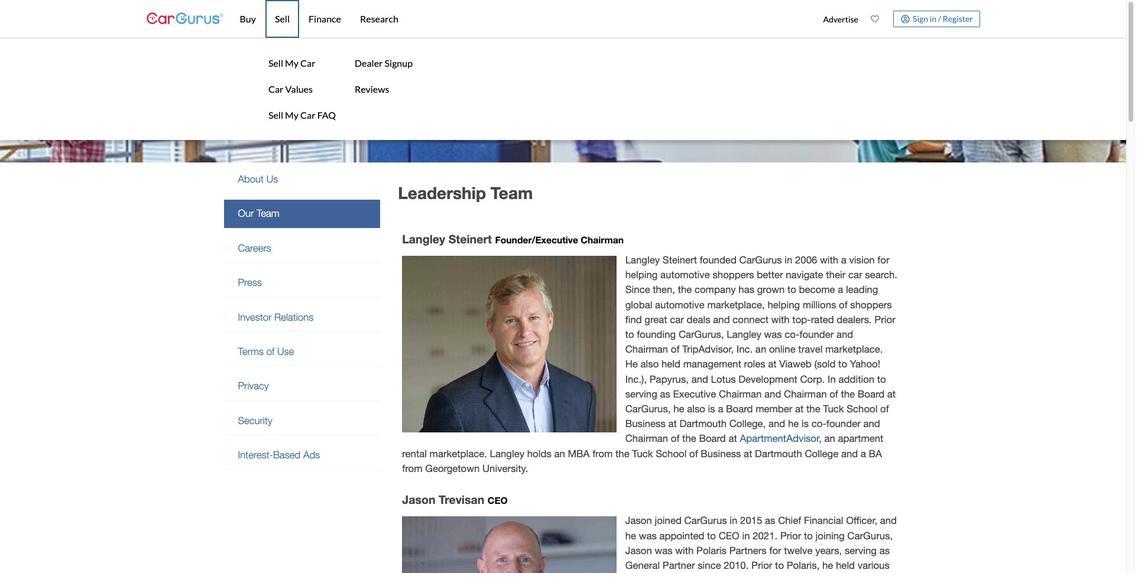 Task type: vqa. For each thing, say whether or not it's contained in the screenshot.
Do
no



Task type: describe. For each thing, give the bounding box(es) containing it.
has
[[739, 284, 755, 296]]

a down their
[[838, 284, 844, 296]]

for inside langley steinert founded cargurus in 2006 with a vision for helping automotive shoppers better navigate their car search. since then, the company has grown to become a leading global automotive marketplace, helping millions of shoppers find great car deals and connect with top-rated dealers. prior to founding cargurus, langley was co-founder and chairman of tripadvisor, inc. an online travel marketplace. he also held management roles at viaweb (sold to yahoo! inc.), papyrus, and lotus development corp. in addition to serving as executive chairman and chairman of the board at cargurus, he also is a board member at the tuck school of business at dartmouth college, and he is co-founder and chairman of the board at
[[878, 254, 890, 266]]

langley inside , an apartment rental marketplace. langley holds an mba from the tuck school of business at dartmouth college and a ba from georgetown university.
[[490, 448, 525, 460]]

2006
[[796, 254, 818, 266]]

our team link
[[224, 200, 380, 228]]

buy
[[240, 13, 256, 24]]

2015
[[741, 515, 763, 527]]

interest-based ads link
[[224, 442, 380, 470]]

1 horizontal spatial co-
[[812, 418, 827, 430]]

1 vertical spatial founder
[[827, 418, 861, 430]]

sign
[[913, 13, 929, 24]]

1 vertical spatial car
[[670, 314, 684, 326]]

inc.
[[737, 344, 753, 356]]

financial
[[804, 515, 844, 527]]

0 vertical spatial founder
[[800, 329, 834, 341]]

langley up the inc.
[[727, 329, 762, 341]]

sell for sell my car
[[269, 57, 283, 69]]

0 vertical spatial car
[[849, 269, 863, 281]]

steinert for founder/executive
[[449, 232, 492, 246]]

chief
[[778, 515, 802, 527]]

menu containing about us
[[224, 166, 380, 471]]

the right then,
[[678, 284, 692, 296]]

founding
[[637, 329, 676, 341]]

school inside , an apartment rental marketplace. langley holds an mba from the tuck school of business at dartmouth college and a ba from georgetown university.
[[656, 448, 687, 460]]

1 vertical spatial was
[[639, 530, 657, 542]]

online
[[769, 344, 796, 356]]

1 horizontal spatial prior
[[781, 530, 802, 542]]

1 vertical spatial shoppers
[[851, 299, 892, 311]]

marketplace. inside , an apartment rental marketplace. langley holds an mba from the tuck school of business at dartmouth college and a ba from georgetown university.
[[430, 448, 487, 460]]

rated
[[811, 314, 834, 326]]

roles
[[744, 359, 766, 371]]

car for sell my car faq
[[301, 109, 316, 121]]

investor
[[238, 311, 272, 323]]

cargurus inside 'jason joined cargurus in 2015 as chief financial officer, and he was appointed to ceo in 2021. prior to joining cargurus, jason was with polaris partners for twelve years, serving as general partner since 2010. prior to polaris, he held vari'
[[685, 515, 727, 527]]

leadership team
[[398, 183, 533, 203]]

dealer signup link
[[353, 50, 415, 76]]

1 vertical spatial automotive
[[655, 299, 705, 311]]

us
[[267, 173, 278, 185]]

executive
[[673, 388, 716, 400]]

sell my car faq link
[[266, 102, 338, 128]]

0 horizontal spatial board
[[699, 433, 726, 445]]

dealer signup
[[355, 57, 413, 69]]

our team
[[238, 208, 280, 220]]

1 horizontal spatial also
[[687, 403, 706, 415]]

business inside , an apartment rental marketplace. langley holds an mba from the tuck school of business at dartmouth college and a ba from georgetown university.
[[701, 448, 741, 460]]

our
[[238, 208, 254, 220]]

serving inside 'jason joined cargurus in 2015 as chief financial officer, and he was appointed to ceo in 2021. prior to joining cargurus, jason was with polaris partners for twelve years, serving as general partner since 2010. prior to polaris, he held vari'
[[845, 545, 877, 557]]

0 vertical spatial cargurus,
[[679, 329, 724, 341]]

privacy link
[[224, 373, 380, 401]]

0 horizontal spatial an
[[554, 448, 565, 460]]

advertise link
[[817, 2, 865, 35]]

member
[[756, 403, 793, 415]]

twelve
[[784, 545, 813, 557]]

1 vertical spatial as
[[765, 515, 776, 527]]

navigate
[[786, 269, 824, 281]]

school inside langley steinert founded cargurus in 2006 with a vision for helping automotive shoppers better navigate their car search. since then, the company has grown to become a leading global automotive marketplace, helping millions of shoppers find great car deals and connect with top-rated dealers. prior to founding cargurus, langley was co-founder and chairman of tripadvisor, inc. an online travel marketplace. he also held management roles at viaweb (sold to yahoo! inc.), papyrus, and lotus development corp. in addition to serving as executive chairman and chairman of the board at cargurus, he also is a board member at the tuck school of business at dartmouth college, and he is co-founder and chairman of the board at
[[847, 403, 878, 415]]

2 horizontal spatial board
[[858, 388, 885, 400]]

based
[[273, 450, 301, 461]]

ads
[[303, 450, 320, 461]]

1 vertical spatial car
[[269, 83, 284, 95]]

steinert for founded
[[663, 254, 697, 266]]

jason for trevisan
[[402, 493, 436, 507]]

menu containing sell my car
[[266, 50, 338, 128]]

privacy
[[238, 381, 269, 392]]

he down executive
[[674, 403, 685, 415]]

2 vertical spatial was
[[655, 545, 673, 557]]

1 vertical spatial from
[[402, 463, 423, 475]]

great
[[645, 314, 668, 326]]

the down the corp.
[[807, 403, 821, 415]]

1 vertical spatial board
[[726, 403, 753, 415]]

research button
[[351, 0, 408, 38]]

relations
[[274, 311, 314, 323]]

sell for sell my car faq
[[269, 109, 283, 121]]

tripadvisor,
[[683, 344, 734, 356]]

partner
[[663, 560, 695, 572]]

sell my car
[[269, 57, 316, 69]]

the down addition
[[841, 388, 855, 400]]

menu bar containing buy
[[0, 0, 1127, 140]]

langley up since
[[626, 254, 660, 266]]

langley steinert founder/executive chairman
[[402, 232, 624, 246]]

1 vertical spatial cargurus,
[[626, 403, 671, 415]]

tuck inside , an apartment rental marketplace. langley holds an mba from the tuck school of business at dartmouth college and a ba from georgetown university.
[[632, 448, 653, 460]]

apartmentadvisor
[[740, 433, 820, 445]]

a up their
[[842, 254, 847, 266]]

polaris
[[697, 545, 727, 557]]

0 vertical spatial helping
[[626, 269, 658, 281]]

about us link
[[224, 166, 380, 194]]

0 vertical spatial with
[[820, 254, 839, 266]]

cargurus inside langley steinert founded cargurus in 2006 with a vision for helping automotive shoppers better navigate their car search. since then, the company has grown to become a leading global automotive marketplace, helping millions of shoppers find great car deals and connect with top-rated dealers. prior to founding cargurus, langley was co-founder and chairman of tripadvisor, inc. an online travel marketplace. he also held management roles at viaweb (sold to yahoo! inc.), papyrus, and lotus development corp. in addition to serving as executive chairman and chairman of the board at cargurus, he also is a board member at the tuck school of business at dartmouth college, and he is co-founder and chairman of the board at
[[740, 254, 782, 266]]

cargurus, inside 'jason joined cargurus in 2015 as chief financial officer, and he was appointed to ceo in 2021. prior to joining cargurus, jason was with polaris partners for twelve years, serving as general partner since 2010. prior to polaris, he held vari'
[[848, 530, 893, 542]]

user icon image
[[901, 14, 910, 23]]

car values
[[269, 83, 313, 95]]

1 horizontal spatial with
[[772, 314, 790, 326]]

the down executive
[[683, 433, 697, 445]]

my for sell my car faq
[[285, 109, 299, 121]]

and up apartmentadvisor
[[769, 418, 786, 430]]

serving inside langley steinert founded cargurus in 2006 with a vision for helping automotive shoppers better navigate their car search. since then, the company has grown to become a leading global automotive marketplace, helping millions of shoppers find great car deals and connect with top-rated dealers. prior to founding cargurus, langley was co-founder and chairman of tripadvisor, inc. an online travel marketplace. he also held management roles at viaweb (sold to yahoo! inc.), papyrus, and lotus development corp. in addition to serving as executive chairman and chairman of the board at cargurus, he also is a board member at the tuck school of business at dartmouth college, and he is co-founder and chairman of the board at
[[626, 388, 658, 400]]

jason for joined
[[626, 515, 652, 527]]

values
[[285, 83, 313, 95]]

saved cars image
[[871, 15, 879, 23]]

trevisan
[[439, 493, 485, 507]]

in left the 2015
[[730, 515, 738, 527]]

0 vertical spatial from
[[593, 448, 613, 460]]

addition
[[839, 374, 875, 385]]

apartmentadvisor link
[[740, 433, 820, 445]]

then,
[[653, 284, 675, 296]]

2 vertical spatial jason
[[626, 545, 652, 557]]

careers link
[[224, 235, 380, 263]]

team for our team
[[257, 208, 280, 220]]

global
[[626, 299, 653, 311]]

advertise
[[824, 14, 859, 24]]

inc.),
[[626, 374, 647, 385]]

dartmouth inside , an apartment rental marketplace. langley holds an mba from the tuck school of business at dartmouth college and a ba from georgetown university.
[[755, 448, 802, 460]]

/
[[938, 13, 942, 24]]

leadership team element
[[398, 224, 903, 574]]

leadership
[[398, 183, 486, 203]]

their
[[826, 269, 846, 281]]

he up apartmentadvisor link
[[788, 418, 799, 430]]

ceo inside 'jason joined cargurus in 2015 as chief financial officer, and he was appointed to ceo in 2021. prior to joining cargurus, jason was with polaris partners for twelve years, serving as general partner since 2010. prior to polaris, he held vari'
[[719, 530, 740, 542]]

founded
[[700, 254, 737, 266]]

and up member
[[765, 388, 782, 400]]

0 vertical spatial automotive
[[661, 269, 710, 281]]

interest-based ads
[[238, 450, 320, 461]]

connect
[[733, 314, 769, 326]]

terms of use link
[[224, 338, 380, 366]]

terms of use
[[238, 346, 294, 358]]

held inside langley steinert founded cargurus in 2006 with a vision for helping automotive shoppers better navigate their car search. since then, the company has grown to become a leading global automotive marketplace, helping millions of shoppers find great car deals and connect with top-rated dealers. prior to founding cargurus, langley was co-founder and chairman of tripadvisor, inc. an online travel marketplace. he also held management roles at viaweb (sold to yahoo! inc.), papyrus, and lotus development corp. in addition to serving as executive chairman and chairman of the board at cargurus, he also is a board member at the tuck school of business at dartmouth college, and he is co-founder and chairman of the board at
[[662, 359, 681, 371]]

, an apartment rental marketplace. langley holds an mba from the tuck school of business at dartmouth college and a ba from georgetown university.
[[402, 433, 884, 475]]

1 horizontal spatial helping
[[768, 299, 800, 311]]

college,
[[730, 418, 766, 430]]

in inside langley steinert founded cargurus in 2006 with a vision for helping automotive shoppers better navigate their car search. since then, the company has grown to become a leading global automotive marketplace, helping millions of shoppers find great car deals and connect with top-rated dealers. prior to founding cargurus, langley was co-founder and chairman of tripadvisor, inc. an online travel marketplace. he also held management roles at viaweb (sold to yahoo! inc.), papyrus, and lotus development corp. in addition to serving as executive chairman and chairman of the board at cargurus, he also is a board member at the tuck school of business at dartmouth college, and he is co-founder and chairman of the board at
[[785, 254, 793, 266]]

reviews link
[[353, 76, 415, 102]]

lotus
[[711, 374, 736, 385]]

and up executive
[[692, 374, 709, 385]]

sell button
[[266, 0, 299, 38]]

interest-
[[238, 450, 273, 461]]

sign in / register
[[913, 13, 974, 24]]

0 vertical spatial co-
[[785, 329, 800, 341]]

management
[[684, 359, 742, 371]]

and up apartment
[[864, 418, 881, 430]]

faq
[[317, 109, 336, 121]]

dealer
[[355, 57, 383, 69]]

university.
[[483, 463, 528, 475]]

security
[[238, 415, 272, 427]]

marketplace,
[[708, 299, 765, 311]]



Task type: locate. For each thing, give the bounding box(es) containing it.
car down vision
[[849, 269, 863, 281]]

car up car values link
[[301, 57, 316, 69]]

1 horizontal spatial ceo
[[719, 530, 740, 542]]

2010.
[[724, 560, 749, 572]]

careers
[[238, 242, 271, 254]]

is
[[708, 403, 716, 415], [802, 418, 809, 430]]

to left polaris, at the right of the page
[[775, 560, 784, 572]]

top-
[[793, 314, 811, 326]]

held down years,
[[836, 560, 855, 572]]

as down papyrus,
[[660, 388, 671, 400]]

yahoo!
[[850, 359, 881, 371]]

about
[[238, 173, 264, 185]]

holds
[[527, 448, 552, 460]]

0 horizontal spatial prior
[[752, 560, 773, 572]]

dealers.
[[837, 314, 872, 326]]

of
[[839, 299, 848, 311], [671, 344, 680, 356], [267, 346, 275, 358], [830, 388, 839, 400], [881, 403, 889, 415], [671, 433, 680, 445], [690, 448, 698, 460]]

search.
[[865, 269, 898, 281]]

1 horizontal spatial school
[[847, 403, 878, 415]]

2 vertical spatial with
[[676, 545, 694, 557]]

menu
[[817, 2, 980, 35], [266, 50, 338, 128], [353, 50, 415, 102], [224, 166, 380, 471]]

jason left the trevisan
[[402, 493, 436, 507]]

ba
[[869, 448, 882, 460]]

sell my car faq
[[269, 109, 336, 121]]

cargurus, down officer,
[[848, 530, 893, 542]]

1 horizontal spatial serving
[[845, 545, 877, 557]]

for down 2021.
[[770, 545, 782, 557]]

team for leadership team
[[491, 183, 533, 203]]

cargurus, down deals
[[679, 329, 724, 341]]

sell my car link
[[266, 50, 338, 76]]

1 vertical spatial ceo
[[719, 530, 740, 542]]

about us
[[238, 173, 278, 185]]

and inside , an apartment rental marketplace. langley holds an mba from the tuck school of business at dartmouth college and a ba from georgetown university.
[[842, 448, 858, 460]]

an right ,
[[825, 433, 836, 445]]

2 vertical spatial car
[[301, 109, 316, 121]]

the inside , an apartment rental marketplace. langley holds an mba from the tuck school of business at dartmouth college and a ba from georgetown university.
[[616, 448, 630, 460]]

held
[[662, 359, 681, 371], [836, 560, 855, 572]]

0 horizontal spatial dartmouth
[[680, 418, 727, 430]]

2 vertical spatial an
[[554, 448, 565, 460]]

steinert
[[449, 232, 492, 246], [663, 254, 697, 266]]

1 horizontal spatial an
[[756, 344, 767, 356]]

0 vertical spatial steinert
[[449, 232, 492, 246]]

an left mba
[[554, 448, 565, 460]]

serving down officer,
[[845, 545, 877, 557]]

0 vertical spatial is
[[708, 403, 716, 415]]

and right officer,
[[881, 515, 897, 527]]

2 horizontal spatial prior
[[875, 314, 896, 326]]

1 vertical spatial dartmouth
[[755, 448, 802, 460]]

business down college, on the right bottom
[[701, 448, 741, 460]]

jason joined cargurus in 2015 as chief financial officer, and he was appointed to ceo in 2021. prior to joining cargurus, jason was with polaris partners for twelve years, serving as general partner since 2010. prior to polaris, he held vari
[[626, 515, 897, 574]]

for
[[878, 254, 890, 266], [770, 545, 782, 557]]

1 horizontal spatial marketplace.
[[826, 344, 883, 356]]

2 vertical spatial prior
[[752, 560, 773, 572]]

investor relations link
[[224, 304, 380, 332]]

board down executive
[[699, 433, 726, 445]]

to up twelve
[[804, 530, 813, 542]]

sell inside dropdown button
[[275, 13, 290, 24]]

1 vertical spatial held
[[836, 560, 855, 572]]

joining
[[816, 530, 845, 542]]

0 horizontal spatial steinert
[[449, 232, 492, 246]]

corp.
[[801, 374, 825, 385]]

1 horizontal spatial dartmouth
[[755, 448, 802, 460]]

from right mba
[[593, 448, 613, 460]]

marketplace. inside langley steinert founded cargurus in 2006 with a vision for helping automotive shoppers better navigate their car search. since then, the company has grown to become a leading global automotive marketplace, helping millions of shoppers find great car deals and connect with top-rated dealers. prior to founding cargurus, langley was co-founder and chairman of tripadvisor, inc. an online travel marketplace. he also held management roles at viaweb (sold to yahoo! inc.), papyrus, and lotus development corp. in addition to serving as executive chairman and chairman of the board at cargurus, he also is a board member at the tuck school of business at dartmouth college, and he is co-founder and chairman of the board at
[[826, 344, 883, 356]]

1 horizontal spatial tuck
[[824, 403, 844, 415]]

1 vertical spatial is
[[802, 418, 809, 430]]

finance
[[309, 13, 341, 24]]

prior right dealers.
[[875, 314, 896, 326]]

serving
[[626, 388, 658, 400], [845, 545, 877, 557]]

from down rental
[[402, 463, 423, 475]]

1 horizontal spatial steinert
[[663, 254, 697, 266]]

tuck inside langley steinert founded cargurus in 2006 with a vision for helping automotive shoppers better navigate their car search. since then, the company has grown to become a leading global automotive marketplace, helping millions of shoppers find great car deals and connect with top-rated dealers. prior to founding cargurus, langley was co-founder and chairman of tripadvisor, inc. an online travel marketplace. he also held management roles at viaweb (sold to yahoo! inc.), papyrus, and lotus development corp. in addition to serving as executive chairman and chairman of the board at cargurus, he also is a board member at the tuck school of business at dartmouth college, and he is co-founder and chairman of the board at
[[824, 403, 844, 415]]

for up search.
[[878, 254, 890, 266]]

officer,
[[847, 515, 878, 527]]

as inside langley steinert founded cargurus in 2006 with a vision for helping automotive shoppers better navigate their car search. since then, the company has grown to become a leading global automotive marketplace, helping millions of shoppers find great car deals and connect with top-rated dealers. prior to founding cargurus, langley was co-founder and chairman of tripadvisor, inc. an online travel marketplace. he also held management roles at viaweb (sold to yahoo! inc.), papyrus, and lotus development corp. in addition to serving as executive chairman and chairman of the board at cargurus, he also is a board member at the tuck school of business at dartmouth college, and he is co-founder and chairman of the board at
[[660, 388, 671, 400]]

co- up ,
[[812, 418, 827, 430]]

0 vertical spatial school
[[847, 403, 878, 415]]

as right years,
[[880, 545, 890, 557]]

helping down grown
[[768, 299, 800, 311]]

0 horizontal spatial as
[[660, 388, 671, 400]]

to down navigate at right
[[788, 284, 797, 296]]

rental
[[402, 448, 427, 460]]

0 vertical spatial car
[[301, 57, 316, 69]]

sell
[[275, 13, 290, 24], [269, 57, 283, 69], [269, 109, 283, 121]]

he
[[626, 359, 638, 371]]

2 vertical spatial sell
[[269, 109, 283, 121]]

0 vertical spatial shoppers
[[713, 269, 755, 281]]

0 horizontal spatial shoppers
[[713, 269, 755, 281]]

1 vertical spatial school
[[656, 448, 687, 460]]

to right (sold
[[839, 359, 848, 371]]

my
[[285, 57, 299, 69], [285, 109, 299, 121]]

1 horizontal spatial shoppers
[[851, 299, 892, 311]]

cargurus up better
[[740, 254, 782, 266]]

was down 'joined'
[[639, 530, 657, 542]]

team right 'our'
[[257, 208, 280, 220]]

founder
[[800, 329, 834, 341], [827, 418, 861, 430]]

georgetown
[[425, 463, 480, 475]]

2 vertical spatial board
[[699, 433, 726, 445]]

1 vertical spatial prior
[[781, 530, 802, 542]]

better
[[757, 269, 783, 281]]

in up 'partners' on the right bottom of the page
[[743, 530, 750, 542]]

jason trevisan ceo
[[402, 493, 508, 507]]

0 vertical spatial dartmouth
[[680, 418, 727, 430]]

0 horizontal spatial cargurus,
[[626, 403, 671, 415]]

automotive up then,
[[661, 269, 710, 281]]

general
[[626, 560, 660, 572]]

menu containing dealer signup
[[353, 50, 415, 102]]

1 vertical spatial an
[[825, 433, 836, 445]]

shoppers up has
[[713, 269, 755, 281]]

founder/executive
[[495, 235, 578, 245]]

1 my from the top
[[285, 57, 299, 69]]

marketplace. up yahoo!
[[826, 344, 883, 356]]

1 horizontal spatial board
[[726, 403, 753, 415]]

2 horizontal spatial an
[[825, 433, 836, 445]]

with inside 'jason joined cargurus in 2015 as chief financial officer, and he was appointed to ceo in 2021. prior to joining cargurus, jason was with polaris partners for twelve years, serving as general partner since 2010. prior to polaris, he held vari'
[[676, 545, 694, 557]]

cargurus logo homepage link image
[[146, 2, 223, 36]]

was up "online"
[[764, 329, 782, 341]]

2 my from the top
[[285, 109, 299, 121]]

team
[[491, 183, 533, 203], [257, 208, 280, 220]]

marketplace. up georgetown
[[430, 448, 487, 460]]

with left top-
[[772, 314, 790, 326]]

cargurus, down inc.),
[[626, 403, 671, 415]]

1 vertical spatial jason
[[626, 515, 652, 527]]

to down yahoo!
[[878, 374, 886, 385]]

0 vertical spatial team
[[491, 183, 533, 203]]

terms
[[238, 346, 264, 358]]

from
[[593, 448, 613, 460], [402, 463, 423, 475]]

1 vertical spatial serving
[[845, 545, 877, 557]]

in
[[828, 374, 836, 385]]

for inside 'jason joined cargurus in 2015 as chief financial officer, and he was appointed to ceo in 2021. prior to joining cargurus, jason was with polaris partners for twelve years, serving as general partner since 2010. prior to polaris, he held vari'
[[770, 545, 782, 557]]

chairman inside langley steinert founder/executive chairman
[[581, 235, 624, 245]]

1 vertical spatial tuck
[[632, 448, 653, 460]]

automotive down then,
[[655, 299, 705, 311]]

0 horizontal spatial also
[[641, 359, 659, 371]]

jason
[[402, 493, 436, 507], [626, 515, 652, 527], [626, 545, 652, 557]]

with down appointed
[[676, 545, 694, 557]]

deals
[[687, 314, 711, 326]]

1 horizontal spatial from
[[593, 448, 613, 460]]

0 vertical spatial prior
[[875, 314, 896, 326]]

also down executive
[[687, 403, 706, 415]]

2 vertical spatial as
[[880, 545, 890, 557]]

prior down chief
[[781, 530, 802, 542]]

in left the 2006
[[785, 254, 793, 266]]

also right he
[[641, 359, 659, 371]]

since
[[626, 284, 650, 296]]

prior inside langley steinert founded cargurus in 2006 with a vision for helping automotive shoppers better navigate their car search. since then, the company has grown to become a leading global automotive marketplace, helping millions of shoppers find great car deals and connect with top-rated dealers. prior to founding cargurus, langley was co-founder and chairman of tripadvisor, inc. an online travel marketplace. he also held management roles at viaweb (sold to yahoo! inc.), papyrus, and lotus development corp. in addition to serving as executive chairman and chairman of the board at cargurus, he also is a board member at the tuck school of business at dartmouth college, and he is co-founder and chairman of the board at
[[875, 314, 896, 326]]

travel
[[799, 344, 823, 356]]

0 vertical spatial ceo
[[488, 496, 508, 506]]

and down apartment
[[842, 448, 858, 460]]

0 vertical spatial cargurus
[[740, 254, 782, 266]]

automotive
[[661, 269, 710, 281], [655, 299, 705, 311]]

my up car values
[[285, 57, 299, 69]]

security link
[[224, 407, 380, 435]]

ceo up polaris
[[719, 530, 740, 542]]

a left ba
[[861, 448, 866, 460]]

steinert inside langley steinert founded cargurus in 2006 with a vision for helping automotive shoppers better navigate their car search. since then, the company has grown to become a leading global automotive marketplace, helping millions of shoppers find great car deals and connect with top-rated dealers. prior to founding cargurus, langley was co-founder and chairman of tripadvisor, inc. an online travel marketplace. he also held management roles at viaweb (sold to yahoo! inc.), papyrus, and lotus development corp. in addition to serving as executive chairman and chairman of the board at cargurus, he also is a board member at the tuck school of business at dartmouth college, and he is co-founder and chairman of the board at
[[663, 254, 697, 266]]

business up , an apartment rental marketplace. langley holds an mba from the tuck school of business at dartmouth college and a ba from georgetown university.
[[626, 418, 666, 430]]

to up polaris
[[707, 530, 716, 542]]

the right mba
[[616, 448, 630, 460]]

with up their
[[820, 254, 839, 266]]

steinert down leadership team
[[449, 232, 492, 246]]

0 horizontal spatial car
[[670, 314, 684, 326]]

at inside , an apartment rental marketplace. langley holds an mba from the tuck school of business at dartmouth college and a ba from georgetown university.
[[744, 448, 753, 460]]

0 vertical spatial an
[[756, 344, 767, 356]]

to down find
[[626, 329, 634, 341]]

a inside , an apartment rental marketplace. langley holds an mba from the tuck school of business at dartmouth college and a ba from georgetown university.
[[861, 448, 866, 460]]

dartmouth inside langley steinert founded cargurus in 2006 with a vision for helping automotive shoppers better navigate their car search. since then, the company has grown to become a leading global automotive marketplace, helping millions of shoppers find great car deals and connect with top-rated dealers. prior to founding cargurus, langley was co-founder and chairman of tripadvisor, inc. an online travel marketplace. he also held management roles at viaweb (sold to yahoo! inc.), papyrus, and lotus development corp. in addition to serving as executive chairman and chairman of the board at cargurus, he also is a board member at the tuck school of business at dartmouth college, and he is co-founder and chairman of the board at
[[680, 418, 727, 430]]

langley
[[402, 232, 446, 246], [626, 254, 660, 266], [727, 329, 762, 341], [490, 448, 525, 460]]

0 horizontal spatial co-
[[785, 329, 800, 341]]

founder down rated
[[800, 329, 834, 341]]

and down marketplace,
[[714, 314, 730, 326]]

an
[[756, 344, 767, 356], [825, 433, 836, 445], [554, 448, 565, 460]]

my for sell my car
[[285, 57, 299, 69]]

helping up since
[[626, 269, 658, 281]]

buy button
[[230, 0, 266, 38]]

serving down inc.),
[[626, 388, 658, 400]]

jason up general
[[626, 545, 652, 557]]

1 vertical spatial steinert
[[663, 254, 697, 266]]

as up 2021.
[[765, 515, 776, 527]]

partners
[[730, 545, 767, 557]]

ceo down university.
[[488, 496, 508, 506]]

0 horizontal spatial cargurus
[[685, 515, 727, 527]]

0 vertical spatial held
[[662, 359, 681, 371]]

business
[[626, 418, 666, 430], [701, 448, 741, 460]]

2 horizontal spatial cargurus,
[[848, 530, 893, 542]]

in left "/"
[[930, 13, 937, 24]]

he up general
[[626, 530, 636, 542]]

and down dealers.
[[837, 329, 854, 341]]

1 horizontal spatial team
[[491, 183, 533, 203]]

register
[[943, 13, 974, 24]]

menu containing sign in / register
[[817, 2, 980, 35]]

0 horizontal spatial school
[[656, 448, 687, 460]]

langley steinert founded cargurus in 2006 with a vision for helping automotive shoppers better navigate their car search. since then, the company has grown to become a leading global automotive marketplace, helping millions of shoppers find great car deals and connect with top-rated dealers. prior to founding cargurus, langley was co-founder and chairman of tripadvisor, inc. an online travel marketplace. he also held management roles at viaweb (sold to yahoo! inc.), papyrus, and lotus development corp. in addition to serving as executive chairman and chairman of the board at cargurus, he also is a board member at the tuck school of business at dartmouth college, and he is co-founder and chairman of the board at
[[626, 254, 898, 445]]

mba
[[568, 448, 590, 460]]

0 vertical spatial for
[[878, 254, 890, 266]]

grown
[[758, 284, 785, 296]]

is up apartmentadvisor
[[802, 418, 809, 430]]

papyrus,
[[650, 374, 689, 385]]

car values link
[[266, 76, 338, 102]]

1 vertical spatial also
[[687, 403, 706, 415]]

shoppers down the leading
[[851, 299, 892, 311]]

langley down leadership
[[402, 232, 446, 246]]

0 vertical spatial business
[[626, 418, 666, 430]]

0 horizontal spatial held
[[662, 359, 681, 371]]

prior down 'partners' on the right bottom of the page
[[752, 560, 773, 572]]

an up roles
[[756, 344, 767, 356]]

car left values
[[269, 83, 284, 95]]

0 horizontal spatial tuck
[[632, 448, 653, 460]]

board up college, on the right bottom
[[726, 403, 753, 415]]

of inside , an apartment rental marketplace. langley holds an mba from the tuck school of business at dartmouth college and a ba from georgetown university.
[[690, 448, 698, 460]]

shoppers
[[713, 269, 755, 281], [851, 299, 892, 311]]

0 vertical spatial jason
[[402, 493, 436, 507]]

sell right buy
[[275, 13, 290, 24]]

1 vertical spatial with
[[772, 314, 790, 326]]

sell for sell
[[275, 13, 290, 24]]

the
[[678, 284, 692, 296], [841, 388, 855, 400], [807, 403, 821, 415], [683, 433, 697, 445], [616, 448, 630, 460]]

0 vertical spatial tuck
[[824, 403, 844, 415]]

0 horizontal spatial ceo
[[488, 496, 508, 506]]

langley up university.
[[490, 448, 525, 460]]

sell down car values
[[269, 109, 283, 121]]

2 horizontal spatial as
[[880, 545, 890, 557]]

0 horizontal spatial for
[[770, 545, 782, 557]]

menu bar
[[0, 0, 1127, 140]]

car
[[301, 57, 316, 69], [269, 83, 284, 95], [301, 109, 316, 121]]

millions
[[803, 299, 837, 311]]

0 vertical spatial was
[[764, 329, 782, 341]]

0 horizontal spatial team
[[257, 208, 280, 220]]

college
[[805, 448, 839, 460]]

and inside 'jason joined cargurus in 2015 as chief financial officer, and he was appointed to ceo in 2021. prior to joining cargurus, jason was with polaris partners for twelve years, serving as general partner since 2010. prior to polaris, he held vari'
[[881, 515, 897, 527]]

signup
[[385, 57, 413, 69]]

use
[[277, 346, 294, 358]]

1 horizontal spatial is
[[802, 418, 809, 430]]

find
[[626, 314, 642, 326]]

he
[[674, 403, 685, 415], [788, 418, 799, 430], [626, 530, 636, 542], [823, 560, 834, 572]]

sell up car values
[[269, 57, 283, 69]]

steinert up then,
[[663, 254, 697, 266]]

1 horizontal spatial as
[[765, 515, 776, 527]]

team up langley steinert founder/executive chairman
[[491, 183, 533, 203]]

dartmouth down executive
[[680, 418, 727, 430]]

cargurus up appointed
[[685, 515, 727, 527]]

1 vertical spatial for
[[770, 545, 782, 557]]

car for sell my car
[[301, 57, 316, 69]]

press
[[238, 277, 262, 289]]

0 horizontal spatial from
[[402, 463, 423, 475]]

a down the lotus
[[718, 403, 724, 415]]

0 horizontal spatial with
[[676, 545, 694, 557]]

dartmouth down apartmentadvisor link
[[755, 448, 802, 460]]

board down addition
[[858, 388, 885, 400]]

vision
[[850, 254, 875, 266]]

board
[[858, 388, 885, 400], [726, 403, 753, 415], [699, 433, 726, 445]]

2 horizontal spatial with
[[820, 254, 839, 266]]

0 vertical spatial as
[[660, 388, 671, 400]]

become
[[799, 284, 836, 296]]

he down years,
[[823, 560, 834, 572]]

car right great
[[670, 314, 684, 326]]

since
[[698, 560, 721, 572]]

was inside langley steinert founded cargurus in 2006 with a vision for helping automotive shoppers better navigate their car search. since then, the company has grown to become a leading global automotive marketplace, helping millions of shoppers find great car deals and connect with top-rated dealers. prior to founding cargurus, langley was co-founder and chairman of tripadvisor, inc. an online travel marketplace. he also held management roles at viaweb (sold to yahoo! inc.), papyrus, and lotus development corp. in addition to serving as executive chairman and chairman of the board at cargurus, he also is a board member at the tuck school of business at dartmouth college, and he is co-founder and chairman of the board at
[[764, 329, 782, 341]]

my down car values
[[285, 109, 299, 121]]

viaweb
[[780, 359, 812, 371]]

1 horizontal spatial cargurus
[[740, 254, 782, 266]]

research
[[360, 13, 399, 24]]

held up papyrus,
[[662, 359, 681, 371]]

as
[[660, 388, 671, 400], [765, 515, 776, 527], [880, 545, 890, 557]]

an inside langley steinert founded cargurus in 2006 with a vision for helping automotive shoppers better navigate their car search. since then, the company has grown to become a leading global automotive marketplace, helping millions of shoppers find great car deals and connect with top-rated dealers. prior to founding cargurus, langley was co-founder and chairman of tripadvisor, inc. an online travel marketplace. he also held management roles at viaweb (sold to yahoo! inc.), papyrus, and lotus development corp. in addition to serving as executive chairman and chairman of the board at cargurus, he also is a board member at the tuck school of business at dartmouth college, and he is co-founder and chairman of the board at
[[756, 344, 767, 356]]

1 vertical spatial team
[[257, 208, 280, 220]]

is down executive
[[708, 403, 716, 415]]

leading
[[846, 284, 879, 296]]

0 vertical spatial also
[[641, 359, 659, 371]]

with
[[820, 254, 839, 266], [772, 314, 790, 326], [676, 545, 694, 557]]

ceo inside jason trevisan ceo
[[488, 496, 508, 506]]

1 horizontal spatial car
[[849, 269, 863, 281]]

0 vertical spatial board
[[858, 388, 885, 400]]

business inside langley steinert founded cargurus in 2006 with a vision for helping automotive shoppers better navigate their car search. since then, the company has grown to become a leading global automotive marketplace, helping millions of shoppers find great car deals and connect with top-rated dealers. prior to founding cargurus, langley was co-founder and chairman of tripadvisor, inc. an online travel marketplace. he also held management roles at viaweb (sold to yahoo! inc.), papyrus, and lotus development corp. in addition to serving as executive chairman and chairman of the board at cargurus, he also is a board member at the tuck school of business at dartmouth college, and he is co-founder and chairman of the board at
[[626, 418, 666, 430]]

was
[[764, 329, 782, 341], [639, 530, 657, 542], [655, 545, 673, 557]]

held inside 'jason joined cargurus in 2015 as chief financial officer, and he was appointed to ceo in 2021. prior to joining cargurus, jason was with polaris partners for twelve years, serving as general partner since 2010. prior to polaris, he held vari'
[[836, 560, 855, 572]]

sign in / register link
[[894, 11, 980, 27]]

0 horizontal spatial helping
[[626, 269, 658, 281]]



